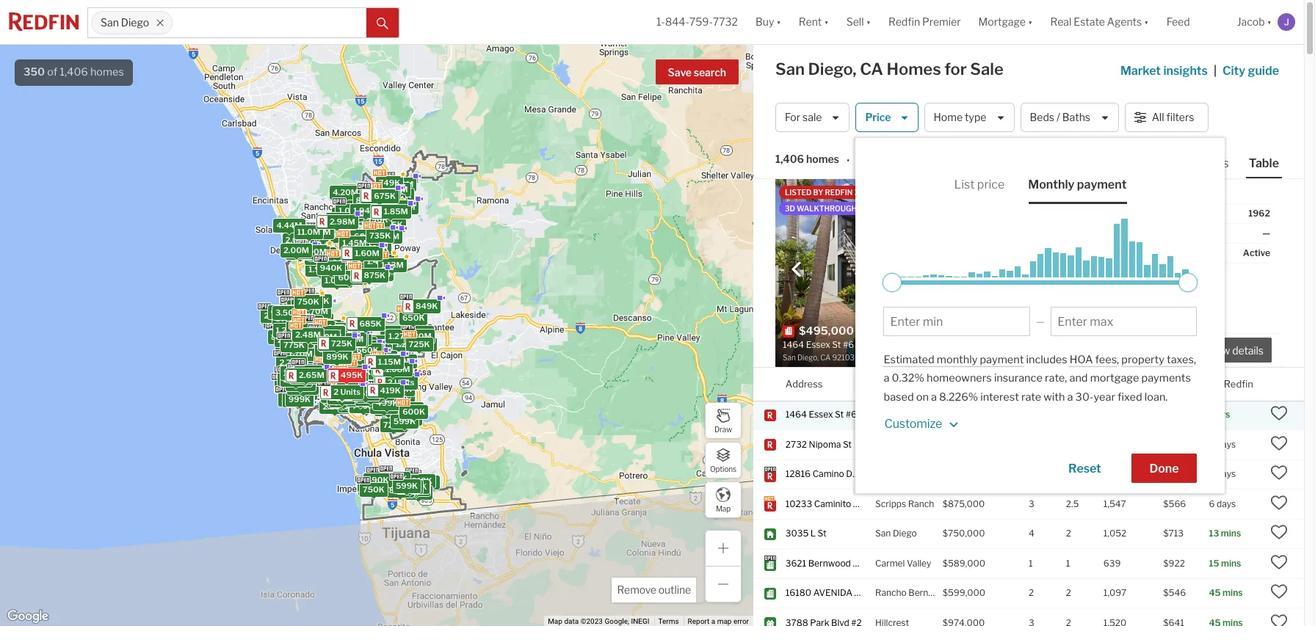 Task type: locate. For each thing, give the bounding box(es) containing it.
620k up 350k
[[320, 327, 342, 337]]

1.90m
[[295, 301, 319, 311], [279, 349, 304, 360], [370, 352, 394, 363]]

a left 30-
[[1068, 391, 1074, 404]]

1 vertical spatial 429k
[[372, 386, 394, 396]]

1 horizontal spatial 480k
[[378, 363, 400, 373]]

Enter max text field
[[1058, 315, 1191, 329]]

1 vertical spatial 3 units
[[328, 395, 355, 406]]

del
[[846, 469, 860, 480]]

1.18m
[[379, 367, 401, 378]]

45
[[1210, 588, 1221, 599]]

diego left remove san diego image
[[121, 16, 149, 29]]

1 horizontal spatial 830k
[[338, 337, 360, 347]]

1.60m up the 1.88m
[[283, 368, 308, 379]]

price up 8.226
[[943, 378, 966, 390]]

899k down 350k
[[326, 352, 349, 362]]

500k down 996k
[[362, 232, 385, 242]]

16180 avenida venusto #38
[[786, 588, 916, 599]]

949k up 1.99m
[[351, 342, 374, 352]]

6 days
[[1210, 499, 1237, 510]]

previous button image
[[790, 262, 804, 277]]

▾ right agents
[[1145, 16, 1149, 28]]

0 vertical spatial baths
[[1063, 111, 1091, 124]]

575k
[[323, 358, 345, 368], [405, 482, 427, 492]]

0 horizontal spatial 550k
[[379, 391, 401, 401]]

a inside % homeowners insurance rate, and mortgage payments based on a
[[931, 391, 937, 404]]

user photo image
[[1278, 13, 1296, 31]]

3.35m down the 3.70m
[[286, 395, 311, 405]]

% inside % homeowners insurance rate, and mortgage payments based on a
[[915, 372, 925, 385]]

899k up 1.98m
[[291, 245, 313, 255]]

6.00m
[[271, 307, 297, 317]]

map
[[717, 618, 732, 626]]

map for map
[[716, 504, 731, 513]]

1 vertical spatial beds
[[1029, 378, 1052, 390]]

beds for beds
[[1029, 378, 1052, 390]]

1 vertical spatial 11.0m
[[282, 317, 305, 328]]

hoa up 'and'
[[1070, 353, 1093, 367]]

1 horizontal spatial 899k
[[326, 352, 349, 362]]

1.09m down 920k
[[325, 275, 349, 286]]

ft. right sq. at the bottom right of page
[[1013, 338, 1022, 349]]

4 favorite this home image from the top
[[1271, 554, 1288, 571]]

2 days from the top
[[1217, 469, 1236, 480]]

960k down 479k
[[378, 404, 400, 414]]

1 up bath
[[979, 325, 985, 338]]

1 vertical spatial 675k
[[325, 388, 347, 398]]

1 horizontal spatial %
[[969, 391, 979, 404]]

0 horizontal spatial 1.79m
[[323, 365, 347, 375]]

0 vertical spatial 5 days
[[1210, 439, 1236, 450]]

2.75m
[[281, 332, 306, 342], [358, 353, 383, 364], [280, 358, 304, 368]]

550k down 669k
[[379, 391, 401, 401]]

% up on
[[915, 372, 925, 385]]

0 vertical spatial 499k
[[368, 367, 390, 377]]

submit search image
[[377, 17, 389, 29]]

1.45m
[[375, 203, 399, 214], [342, 238, 367, 248], [288, 323, 312, 334], [325, 370, 349, 381]]

1 left 639
[[1067, 558, 1071, 569]]

0 horizontal spatial homes
[[90, 65, 124, 79]]

949k up 312k
[[350, 386, 372, 397]]

550k right 770k
[[414, 478, 437, 488]]

1 horizontal spatial 940k
[[411, 339, 434, 349]]

45 mins
[[1210, 588, 1243, 599]]

0 vertical spatial homes
[[90, 65, 124, 79]]

0 horizontal spatial 485k
[[329, 394, 351, 404]]

0 horizontal spatial 3 units
[[292, 366, 319, 376]]

0 horizontal spatial price button
[[856, 103, 919, 132]]

3.30m down 2.95m
[[310, 230, 336, 241]]

▾ right buy
[[777, 16, 781, 28]]

a inside , a
[[884, 372, 890, 385]]

1 horizontal spatial 3 units
[[328, 395, 355, 406]]

rent ▾ button
[[790, 0, 838, 44]]

2 vertical spatial days
[[1217, 499, 1237, 510]]

1.90m up '389k'
[[370, 352, 394, 363]]

1-844-759-7732 link
[[657, 16, 738, 28]]

heading
[[783, 324, 902, 364]]

3.88m
[[388, 179, 414, 190]]

735k down 996k
[[369, 231, 391, 241]]

0 horizontal spatial 1.15m
[[311, 324, 334, 334]]

1.90m down 2.20m
[[279, 349, 304, 360]]

2 , from the left
[[1194, 353, 1197, 367]]

1 favorite this home image from the top
[[1271, 405, 1288, 423]]

1 vertical spatial 395k
[[361, 484, 383, 494]]

mins right 45
[[1223, 588, 1243, 599]]

details
[[1233, 345, 1264, 357]]

1 horizontal spatial 395k
[[361, 484, 383, 494]]

1.35m
[[371, 227, 395, 238], [354, 372, 378, 383], [360, 376, 384, 386]]

1 , from the left
[[1117, 353, 1120, 367]]

1 horizontal spatial 485k
[[366, 475, 389, 485]]

0 vertical spatial ft.
[[1064, 208, 1074, 219]]

rent
[[799, 16, 822, 28]]

979k
[[377, 194, 399, 204]]

beds / baths button
[[1021, 103, 1119, 132]]

dialog containing list price
[[856, 138, 1226, 494]]

real estate agents ▾ link
[[1051, 0, 1149, 44]]

days down hrs
[[1217, 439, 1236, 450]]

0 vertical spatial 490k
[[331, 392, 353, 403]]

1 vertical spatial 1.15m
[[378, 357, 401, 367]]

940k right 349k
[[411, 339, 434, 349]]

beds up rate
[[1029, 378, 1052, 390]]

1 vertical spatial 620k
[[347, 360, 369, 370]]

homes left •
[[807, 153, 840, 166]]

1 vertical spatial 1.13m
[[384, 328, 407, 338]]

395k up 350k
[[322, 325, 345, 335]]

san left diego, on the top
[[776, 60, 805, 79]]

1 horizontal spatial 1.15m
[[342, 369, 365, 380]]

2.98m
[[330, 216, 355, 227]]

1 vertical spatial 960k
[[378, 404, 400, 414]]

4 right $750,000
[[1029, 528, 1035, 539]]

1 vertical spatial 2.60m
[[330, 394, 356, 405]]

0 vertical spatial payment
[[1077, 178, 1127, 192]]

699k
[[387, 192, 409, 202], [317, 357, 339, 368], [385, 413, 407, 424], [405, 484, 427, 494]]

, up mortgage
[[1117, 353, 1120, 367]]

1 horizontal spatial 1.08m
[[351, 257, 376, 267]]

favorite this home image
[[1039, 341, 1057, 359], [1271, 465, 1288, 482], [1271, 494, 1288, 512], [1271, 584, 1288, 601], [1271, 613, 1288, 627]]

0 vertical spatial 675k
[[374, 191, 396, 201]]

1 vertical spatial payment
[[980, 353, 1024, 367]]

a left the 0.32
[[884, 372, 890, 385]]

1.08m
[[351, 257, 376, 267], [308, 337, 332, 347], [386, 365, 410, 375]]

1 vertical spatial st
[[843, 439, 852, 450]]

1.94m
[[353, 206, 378, 216]]

0 vertical spatial 1.15m
[[311, 324, 334, 334]]

sell ▾ button
[[847, 0, 871, 44]]

1 horizontal spatial 2.60m
[[389, 356, 414, 366]]

% up $495,000
[[969, 391, 979, 404]]

▾ right sell
[[866, 16, 871, 28]]

0 vertical spatial 500k
[[362, 232, 385, 242]]

3 inside 'listed by redfin 3 hrs ago 3d walkthrough'
[[855, 188, 860, 197]]

589k
[[290, 238, 312, 248]]

4.20m
[[333, 188, 359, 198]]

l
[[811, 528, 816, 539]]

hoa
[[1041, 248, 1060, 259], [1070, 353, 1093, 367]]

st for l
[[818, 528, 827, 539]]

1 vertical spatial 1,406
[[776, 153, 804, 166]]

3.35m up 589k
[[305, 227, 331, 237]]

2 5 from the top
[[1210, 469, 1215, 480]]

1 vertical spatial 1.08m
[[308, 337, 332, 347]]

5 up 6
[[1210, 469, 1215, 480]]

dialog
[[856, 138, 1226, 494]]

beds left '/'
[[1030, 111, 1055, 124]]

4.00m
[[318, 371, 344, 381], [278, 382, 304, 392]]

favorite button image
[[1001, 183, 1026, 208]]

725k
[[358, 263, 379, 273], [358, 263, 380, 273], [331, 339, 353, 349], [409, 339, 430, 350], [356, 345, 377, 356], [330, 358, 352, 369], [383, 421, 405, 431]]

1 vertical spatial map
[[548, 618, 563, 626]]

homes
[[90, 65, 124, 79], [807, 153, 840, 166]]

960k up 3.45m
[[290, 302, 313, 312]]

1,406 right of
[[60, 65, 88, 79]]

620k up 299k
[[347, 360, 369, 370]]

1,052
[[1104, 528, 1127, 539]]

0 horizontal spatial 845k
[[343, 335, 365, 346]]

500k
[[362, 232, 385, 242], [303, 369, 326, 379]]

925k down '625k'
[[347, 262, 369, 272]]

1
[[954, 325, 960, 338], [979, 325, 985, 338], [1029, 558, 1033, 569], [1067, 558, 1071, 569]]

all filters button
[[1125, 103, 1209, 132]]

0 vertical spatial 1.05m
[[346, 344, 370, 354]]

2 vertical spatial 1.08m
[[386, 365, 410, 375]]

interest
[[981, 391, 1019, 404]]

0 horizontal spatial hoa
[[1041, 248, 1060, 259]]

1 days from the top
[[1217, 439, 1236, 450]]

2 vertical spatial mins
[[1223, 588, 1243, 599]]

844-
[[665, 16, 690, 28]]

1.49m
[[367, 257, 392, 267]]

▾ inside mortgage ▾ dropdown button
[[1028, 16, 1033, 28]]

price button down san diego, ca homes for sale
[[856, 103, 919, 132]]

1 inside "1 bed"
[[954, 325, 960, 338]]

845k down 765k
[[389, 486, 411, 496]]

400k up the "660k"
[[346, 333, 369, 343]]

san diego left remove san diego image
[[101, 16, 149, 29]]

0 vertical spatial 995k
[[372, 362, 395, 372]]

$922
[[1164, 558, 1186, 569]]

620k
[[320, 327, 342, 337], [347, 360, 369, 370]]

700k
[[390, 190, 412, 200], [354, 388, 376, 398], [399, 404, 421, 414]]

a right on
[[931, 391, 937, 404]]

919k
[[412, 476, 433, 486]]

— right 588
[[1036, 315, 1045, 328]]

1.13m down the 1.31m
[[381, 260, 404, 270]]

▾ inside rent ▾ dropdown button
[[824, 16, 829, 28]]

5 ▾ from the left
[[1145, 16, 1149, 28]]

homes inside 1,406 homes •
[[807, 153, 840, 166]]

830k
[[338, 337, 360, 347], [278, 339, 301, 349]]

feed button
[[1158, 0, 1229, 44]]

units
[[299, 366, 319, 376], [297, 368, 317, 378], [394, 377, 415, 388], [340, 387, 361, 397], [331, 387, 352, 398], [335, 394, 355, 404], [337, 395, 357, 405], [335, 395, 355, 406]]

$701
[[1164, 469, 1185, 480]]

400k down '625k'
[[340, 263, 363, 273]]

0 vertical spatial days
[[1217, 439, 1236, 450]]

st for nipoma
[[843, 439, 852, 450]]

3.30m up 1.98m
[[308, 253, 334, 263]]

san diego down based
[[876, 409, 917, 420]]

1464 essex st #6
[[786, 409, 857, 420]]

6 ▾ from the left
[[1268, 16, 1272, 28]]

0 vertical spatial 899k
[[291, 245, 313, 255]]

diego down based
[[893, 409, 917, 420]]

2 horizontal spatial 675k
[[408, 488, 430, 498]]

▾ left user photo
[[1268, 16, 1272, 28]]

homes
[[887, 60, 942, 79]]

1.60m up 810k
[[350, 359, 374, 369]]

ft. right $/sq. on the top right
[[1064, 208, 1074, 219]]

None search field
[[173, 8, 367, 37]]

buy ▾ button
[[756, 0, 781, 44]]

1,406 up listed
[[776, 153, 804, 166]]

0 vertical spatial price button
[[856, 103, 919, 132]]

diego down scripps ranch
[[893, 528, 917, 539]]

$589,000
[[943, 558, 986, 569]]

1 horizontal spatial redfin
[[1224, 378, 1254, 390]]

949k
[[351, 342, 374, 352], [339, 343, 362, 353], [350, 386, 372, 397]]

▾ for rent ▾
[[824, 16, 829, 28]]

map left data
[[548, 618, 563, 626]]

3.50m
[[348, 192, 374, 202], [275, 308, 301, 318], [267, 316, 293, 327]]

1 vertical spatial 500k
[[303, 369, 326, 379]]

0 vertical spatial price
[[866, 111, 891, 124]]

3621
[[786, 558, 807, 569]]

869k down 330k
[[369, 384, 391, 394]]

map
[[716, 504, 731, 513], [548, 618, 563, 626]]

325k
[[311, 249, 333, 259]]

valle
[[862, 469, 882, 480]]

2 horizontal spatial 1.08m
[[386, 365, 410, 375]]

0 vertical spatial 1.13m
[[381, 260, 404, 270]]

0 horizontal spatial 1.08m
[[308, 337, 332, 347]]

868k
[[390, 384, 412, 395]]

▾ inside sell ▾ dropdown button
[[866, 16, 871, 28]]

diego,
[[808, 60, 857, 79]]

330k
[[369, 371, 391, 381]]

report a map error
[[688, 618, 749, 626]]

1 horizontal spatial 4.00m
[[318, 371, 344, 381]]

reset
[[1069, 462, 1102, 476]]

765k
[[386, 474, 407, 484]]

0 horizontal spatial map
[[548, 618, 563, 626]]

mins right 15
[[1222, 558, 1242, 569]]

map inside button
[[716, 504, 731, 513]]

3.35m
[[305, 227, 331, 237], [286, 395, 311, 405]]

Enter min text field
[[891, 315, 1024, 329]]

0 vertical spatial hoa
[[1041, 248, 1060, 259]]

estimated
[[884, 353, 935, 367]]

1.09m up the 2.98m
[[339, 206, 363, 216]]

redfin right on
[[1224, 378, 1254, 390]]

1 ▾ from the left
[[777, 16, 781, 28]]

ft. inside 588 sq. ft.
[[1013, 338, 1022, 349]]

▾ for sell ▾
[[866, 16, 871, 28]]

4 ▾ from the left
[[1028, 16, 1033, 28]]

869k right 555k
[[366, 265, 388, 275]]

1 vertical spatial 5 days
[[1210, 469, 1236, 480]]

payment up $842
[[1077, 178, 1127, 192]]

0 horizontal spatial price
[[866, 111, 891, 124]]

697k
[[301, 298, 323, 308]]

320k
[[340, 371, 362, 381]]

minimum price slider
[[883, 273, 902, 292]]

view details link
[[1199, 336, 1272, 363]]

days up 6 days
[[1217, 469, 1236, 480]]

mins for 13 mins
[[1222, 528, 1242, 539]]

home type button
[[925, 103, 1015, 132]]

1 vertical spatial 869k
[[369, 384, 391, 394]]

12816
[[786, 469, 811, 480]]

1 vertical spatial 995k
[[352, 401, 374, 411]]

hoa down $/sq. on the top right
[[1041, 248, 1060, 259]]

5 days up 6 days
[[1210, 469, 1236, 480]]

favorite this home image
[[1271, 405, 1288, 423], [1271, 435, 1288, 452], [1271, 524, 1288, 542], [1271, 554, 1288, 571]]

▾ for jacob ▾
[[1268, 16, 1272, 28]]

425k down 669k
[[373, 387, 395, 397]]

845k down 685k
[[343, 335, 365, 346]]

0 vertical spatial st
[[835, 409, 844, 420]]

ft.
[[1064, 208, 1074, 219], [1013, 338, 1022, 349]]

map region
[[0, 0, 765, 627]]

1 5 days from the top
[[1210, 439, 1236, 450]]

$566
[[1164, 499, 1187, 510]]

sq.ft.
[[1104, 378, 1129, 390]]

san diego
[[101, 16, 149, 29], [876, 409, 917, 420], [876, 528, 917, 539]]

1.30m
[[349, 374, 373, 385], [324, 389, 348, 399], [323, 390, 348, 400]]

1.13m right 685k
[[384, 328, 407, 338]]

view details
[[1207, 345, 1264, 357]]

1 horizontal spatial price
[[943, 378, 966, 390]]

0 vertical spatial beds
[[1030, 111, 1055, 124]]

beds inside button
[[1030, 111, 1055, 124]]

maximum price slider
[[1179, 273, 1198, 292]]

940k down the '325k'
[[320, 263, 343, 274]]

1.67m
[[272, 331, 296, 341]]

425k up 1.99m
[[356, 348, 378, 358]]

350
[[24, 65, 45, 79]]

5 down 3 hrs at the right of page
[[1210, 439, 1215, 450]]

homes right of
[[90, 65, 124, 79]]

0 vertical spatial 650k
[[402, 313, 425, 324]]

625k
[[350, 238, 372, 248]]

1,406
[[60, 65, 88, 79], [776, 153, 804, 166]]

favorite this home image for 13 mins
[[1271, 524, 1288, 542]]

999k
[[306, 304, 329, 314], [289, 371, 311, 381], [326, 385, 348, 395], [289, 394, 311, 405]]

▾ right rent
[[824, 16, 829, 28]]

3 ▾ from the left
[[866, 16, 871, 28]]

925k up 669k
[[385, 359, 407, 369]]

575k right 545k
[[405, 482, 427, 492]]

5 days down hrs
[[1210, 439, 1236, 450]]

san diego down scripps
[[876, 528, 917, 539]]

mortgage ▾ button
[[979, 0, 1033, 44]]

favorite this home image for 15 mins
[[1271, 554, 1288, 571]]

1 5 from the top
[[1210, 439, 1215, 450]]

0 vertical spatial 480k
[[378, 363, 400, 373]]

st right nipoma
[[843, 439, 852, 450]]

2 ▾ from the left
[[824, 16, 829, 28]]

0 vertical spatial 3.30m
[[310, 230, 336, 241]]

1 up bed
[[954, 325, 960, 338]]

1 vertical spatial 650k
[[349, 395, 372, 405]]

▾ inside buy ▾ dropdown button
[[777, 16, 781, 28]]

▾ right mortgage
[[1028, 16, 1033, 28]]

4.36m
[[287, 305, 312, 315]]

3 favorite this home image from the top
[[1271, 524, 1288, 542]]

995k
[[372, 362, 395, 372], [352, 401, 374, 411]]

395k left 770k
[[361, 484, 383, 494]]

rate,
[[1045, 372, 1068, 385]]

baths right '/'
[[1063, 111, 1091, 124]]

st right l
[[818, 528, 827, 539]]

1 vertical spatial 499k
[[376, 398, 399, 409]]

6.95m
[[276, 312, 302, 322]]

monthly payment element
[[1029, 166, 1127, 204]]

1 horizontal spatial 4
[[1067, 469, 1072, 480]]

1.60m down '625k'
[[355, 248, 380, 258]]

price down ca
[[866, 111, 891, 124]]

0 horizontal spatial 940k
[[320, 263, 343, 274]]

, left view
[[1194, 353, 1197, 367]]

payment down sq. at the bottom right of page
[[980, 353, 1024, 367]]

3.40m
[[290, 385, 316, 396]]

0.32
[[892, 372, 915, 385]]

baths inside button
[[1063, 111, 1091, 124]]

map for map data ©2023 google, inegi
[[548, 618, 563, 626]]



Task type: describe. For each thing, give the bounding box(es) containing it.
720k
[[384, 200, 405, 210]]

1 vertical spatial 575k
[[405, 482, 427, 492]]

photo of 1464 essex st #6, san diego, ca 92103 image
[[776, 179, 1029, 367]]

0 vertical spatial 869k
[[366, 265, 388, 275]]

798k
[[297, 295, 319, 305]]

▾ for mortgage ▾
[[1028, 16, 1033, 28]]

2 vertical spatial 700k
[[399, 404, 421, 414]]

1.53m
[[307, 340, 331, 351]]

1 right $589,000
[[1029, 558, 1033, 569]]

0 horizontal spatial 899k
[[291, 245, 313, 255]]

, inside , a
[[1194, 353, 1197, 367]]

0 horizontal spatial 4.00m
[[278, 382, 304, 392]]

312k
[[356, 398, 376, 408]]

a left map
[[712, 618, 716, 626]]

1 horizontal spatial 445k
[[358, 346, 381, 356]]

1,097
[[1104, 588, 1127, 599]]

1.58m
[[337, 391, 361, 401]]

2 5 days from the top
[[1210, 469, 1236, 480]]

8.226
[[940, 391, 969, 404]]

3 days from the top
[[1217, 499, 1237, 510]]

1 vertical spatial 849k
[[416, 301, 438, 312]]

0 horizontal spatial 1,406
[[60, 65, 88, 79]]

898k
[[356, 196, 378, 206]]

1-
[[657, 16, 665, 28]]

1 vertical spatial baths
[[1067, 378, 1093, 390]]

925k down "419k"
[[378, 396, 400, 406]]

0 vertical spatial 475k
[[364, 341, 386, 351]]

2 vertical spatial 1.03m
[[307, 323, 332, 333]]

949k up 950k
[[339, 343, 362, 353]]

0 vertical spatial 620k
[[320, 327, 342, 337]]

1 vertical spatial 1.09m
[[325, 275, 349, 286]]

#38
[[899, 588, 916, 599]]

on
[[1210, 378, 1222, 390]]

1 vertical spatial 490k
[[367, 475, 389, 486]]

san diego for 1464 essex st #6
[[876, 409, 917, 420]]

1.60m down the 2.98m
[[348, 231, 373, 242]]

options button
[[705, 442, 742, 479]]

0 horizontal spatial 395k
[[322, 325, 345, 335]]

1 vertical spatial 2.50m
[[281, 374, 306, 384]]

0 horizontal spatial 675k
[[325, 388, 347, 398]]

1 horizontal spatial 5.50m
[[335, 209, 361, 220]]

2732
[[786, 439, 807, 450]]

loan.
[[1145, 391, 1168, 404]]

on redfin button
[[1210, 368, 1254, 401]]

©2023
[[581, 618, 603, 626]]

1 vertical spatial hoa
[[1070, 353, 1093, 367]]

0 vertical spatial 575k
[[323, 358, 345, 368]]

0 vertical spatial 2.50m
[[338, 334, 364, 344]]

2 favorite this home image from the top
[[1271, 435, 1288, 452]]

1 bath
[[973, 325, 991, 349]]

0 vertical spatial 850k
[[375, 191, 397, 201]]

1 horizontal spatial 845k
[[389, 486, 411, 496]]

1 horizontal spatial 620k
[[347, 360, 369, 370]]

% homeowners insurance rate, and mortgage payments based on a
[[884, 372, 1191, 404]]

479k
[[370, 389, 391, 399]]

10233
[[786, 499, 813, 510]]

next button image
[[1001, 262, 1015, 277]]

696k
[[318, 345, 341, 355]]

0 vertical spatial 940k
[[320, 263, 343, 274]]

639k
[[298, 367, 320, 378]]

0 vertical spatial 735k
[[369, 231, 391, 241]]

1 horizontal spatial 500k
[[362, 232, 385, 242]]

0 vertical spatial 11.0m
[[297, 227, 321, 237]]

done button
[[1132, 454, 1198, 483]]

1.31m
[[377, 231, 400, 241]]

taxes
[[1167, 353, 1194, 367]]

0 vertical spatial 400k
[[340, 263, 363, 273]]

real estate agents ▾
[[1051, 16, 1149, 28]]

1 vertical spatial 735k
[[391, 396, 412, 406]]

16180 avenida venusto #38 link
[[786, 588, 916, 600]]

rate
[[1022, 391, 1042, 404]]

beds for beds / baths
[[1030, 111, 1055, 124]]

0 vertical spatial 849k
[[348, 266, 370, 276]]

listed by redfin 3 hrs ago 3d walkthrough
[[785, 188, 895, 213]]

0 vertical spatial 3.35m
[[305, 227, 331, 237]]

rent ▾ button
[[799, 0, 829, 44]]

1 vertical spatial %
[[969, 391, 979, 404]]

remove san diego image
[[156, 18, 165, 27]]

1464
[[786, 409, 807, 420]]

595k
[[397, 414, 419, 424]]

0 horizontal spatial 500k
[[303, 369, 326, 379]]

mins for 15 mins
[[1222, 558, 1242, 569]]

of
[[47, 65, 57, 79]]

0 vertical spatial diego
[[121, 16, 149, 29]]

1.85m
[[384, 206, 408, 217]]

1 vertical spatial 939k
[[373, 402, 395, 412]]

1 horizontal spatial 960k
[[378, 404, 400, 414]]

588
[[1000, 325, 1022, 338]]

based
[[884, 391, 914, 404]]

645k
[[318, 356, 340, 366]]

16180
[[786, 588, 812, 599]]

8.226 % interest rate with a 30-year fixed loan.
[[940, 391, 1168, 404]]

0 horizontal spatial 5.50m
[[283, 297, 308, 308]]

0 vertical spatial 1.79m
[[370, 260, 393, 271]]

1,406 inside 1,406 homes •
[[776, 153, 804, 166]]

diego for 1464 essex st #6
[[893, 409, 917, 420]]

0 vertical spatial 1.09m
[[339, 206, 363, 216]]

920k
[[332, 258, 354, 268]]

report
[[688, 618, 710, 626]]

2 vertical spatial 849k
[[341, 400, 364, 411]]

with
[[1044, 391, 1065, 404]]

3 hrs
[[1210, 409, 1231, 420]]

market insights | city guide
[[1121, 64, 1280, 78]]

list price element
[[955, 166, 1005, 204]]

1 inside 1 bath
[[979, 325, 985, 338]]

price inside button
[[866, 111, 891, 124]]

1.90m up 990k
[[295, 301, 319, 311]]

city
[[1223, 64, 1246, 78]]

0 vertical spatial 425k
[[356, 348, 378, 358]]

favorite button checkbox
[[1001, 183, 1026, 208]]

555k
[[340, 262, 362, 273]]

0 horizontal spatial 960k
[[290, 302, 313, 312]]

hrs
[[861, 188, 877, 197]]

775k
[[284, 340, 305, 351]]

diego for 3035 l st
[[893, 528, 917, 539]]

1 vertical spatial 485k
[[366, 475, 389, 485]]

0 vertical spatial 4
[[1067, 469, 1072, 480]]

terms link
[[659, 618, 679, 626]]

0 horizontal spatial 830k
[[278, 339, 301, 349]]

349k
[[371, 337, 393, 347]]

649k
[[333, 395, 355, 405]]

910k
[[361, 479, 382, 490]]

450k
[[330, 394, 352, 405]]

▾ for buy ▾
[[777, 16, 781, 28]]

for
[[785, 111, 801, 124]]

950k
[[326, 356, 348, 366]]

925k down "695k"
[[381, 220, 403, 230]]

1 vertical spatial 700k
[[354, 388, 376, 398]]

590k
[[380, 196, 403, 207]]

1.29m
[[329, 367, 353, 377]]

740k
[[326, 371, 348, 382]]

payments
[[1142, 372, 1191, 385]]

2 vertical spatial 675k
[[408, 488, 430, 498]]

san diego, ca homes for sale
[[776, 60, 1004, 79]]

•
[[847, 154, 850, 167]]

0 vertical spatial 1.03m
[[345, 197, 370, 208]]

st for essex
[[835, 409, 844, 420]]

google image
[[4, 608, 52, 627]]

1 vertical spatial 1.05m
[[334, 366, 358, 376]]

1 vertical spatial 3.35m
[[286, 395, 311, 405]]

2.79m
[[336, 364, 361, 374]]

home type
[[934, 111, 987, 124]]

1 horizontal spatial 495k
[[341, 370, 363, 381]]

2 vertical spatial 1.15m
[[342, 369, 365, 380]]

2 vertical spatial 2.50m
[[326, 392, 352, 403]]

0 vertical spatial 939k
[[375, 363, 397, 374]]

1 horizontal spatial price button
[[943, 368, 966, 401]]

data
[[564, 618, 579, 626]]

1.25m
[[335, 396, 359, 406]]

0 horizontal spatial payment
[[980, 353, 1024, 367]]

0 vertical spatial 2.60m
[[389, 356, 414, 366]]

san up carmel
[[876, 528, 891, 539]]

0 vertical spatial 700k
[[390, 190, 412, 200]]

1 vertical spatial 475k
[[349, 368, 371, 378]]

mortgage ▾
[[979, 16, 1033, 28]]

1,547
[[1104, 499, 1127, 510]]

5.09m
[[270, 307, 296, 317]]

0 horizontal spatial 650k
[[349, 395, 372, 405]]

x-out this home image
[[1069, 341, 1086, 359]]

2.80m
[[283, 375, 309, 385]]

10233 caminito surabaya
[[786, 499, 892, 510]]

0 horizontal spatial 495k
[[291, 367, 314, 378]]

3,279
[[1104, 469, 1128, 480]]

0 vertical spatial 429k
[[357, 364, 379, 374]]

545k
[[375, 481, 397, 492]]

0 vertical spatial 1.08m
[[351, 257, 376, 267]]

customize
[[885, 417, 943, 431]]

favorite this home image for 3 hrs
[[1271, 405, 1288, 423]]

san diego for 3035 l st
[[876, 528, 917, 539]]

1 vertical spatial 1.03m
[[366, 269, 391, 279]]

570k
[[328, 372, 350, 383]]

0 horizontal spatial 4
[[1029, 528, 1035, 539]]

▾ inside real estate agents ▾ link
[[1145, 16, 1149, 28]]

search
[[694, 66, 727, 79]]

and
[[1070, 372, 1088, 385]]

mins for 45 mins
[[1223, 588, 1243, 599]]

list price
[[955, 178, 1005, 192]]

$875,000
[[943, 499, 985, 510]]

15
[[1210, 558, 1220, 569]]

#108
[[863, 558, 885, 569]]

1 horizontal spatial 650k
[[402, 313, 425, 324]]

1 horizontal spatial —
[[1263, 228, 1271, 239]]

san down based
[[876, 409, 891, 420]]

1.98m
[[309, 265, 333, 275]]

1 vertical spatial 480k
[[326, 388, 349, 398]]

rent ▾
[[799, 16, 829, 28]]

0 vertical spatial redfin
[[889, 16, 921, 28]]

san left remove san diego image
[[101, 16, 119, 29]]

0 vertical spatial 485k
[[329, 394, 351, 404]]

buy
[[756, 16, 774, 28]]

1 vertical spatial 940k
[[411, 339, 434, 349]]

1 vertical spatial 3.30m
[[308, 253, 334, 263]]

843k
[[328, 394, 350, 404]]

0 vertical spatial 550k
[[379, 391, 401, 401]]

1 vertical spatial 850k
[[364, 368, 386, 378]]

year
[[1094, 391, 1116, 404]]

agents
[[1108, 16, 1142, 28]]



Task type: vqa. For each thing, say whether or not it's contained in the screenshot.
Search button
no



